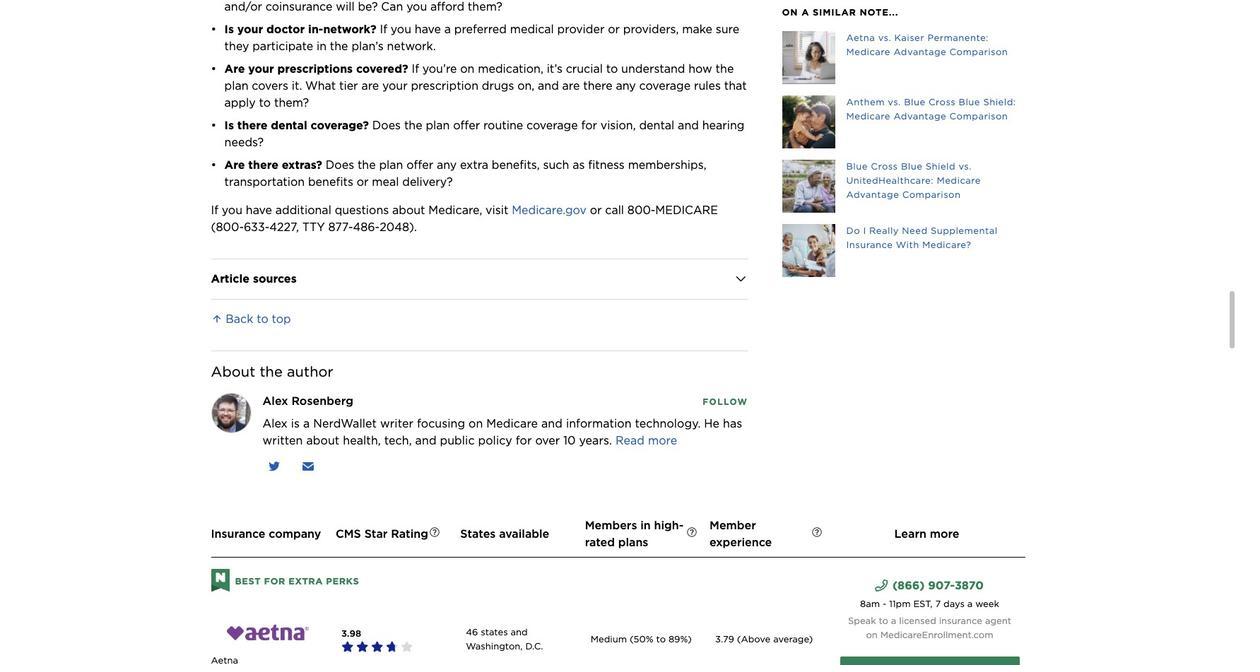 Task type: describe. For each thing, give the bounding box(es) containing it.
does the plan offer any extra benefits, such as fitness memberships, transportation benefits or meal delivery?
[[225, 158, 710, 189]]

11pm
[[890, 599, 911, 609]]

plan for are there extras?
[[379, 158, 403, 172]]

permanente:
[[928, 33, 989, 43]]

medicare.gov
[[512, 203, 587, 217]]

and down focusing
[[415, 434, 437, 447]]

article sources
[[211, 272, 297, 285]]

rating
[[391, 527, 428, 541]]

preferred
[[454, 22, 507, 36]]

633-
[[244, 220, 270, 234]]

insurance
[[939, 616, 983, 626]]

dental inside does the plan offer routine coverage for vision, dental and hearing needs?
[[639, 119, 675, 132]]

coverage inside does the plan offer routine coverage for vision, dental and hearing needs?
[[527, 119, 578, 132]]

he
[[704, 417, 720, 430]]

are for does the plan offer any extra benefits, such as fitness memberships, transportation benefits or meal delivery?
[[225, 158, 245, 172]]

and inside if you're on medication, it's crucial to understand how the plan covers it. what tier are your prescription drugs on, and are there any coverage rules that apply to them?
[[538, 79, 559, 92]]

similar
[[813, 7, 857, 18]]

make
[[682, 22, 713, 36]]

needs?
[[225, 135, 264, 149]]

note...
[[860, 7, 899, 18]]

8am
[[860, 599, 880, 609]]

prescription
[[411, 79, 479, 92]]

licensed
[[899, 616, 937, 626]]

days
[[944, 599, 965, 609]]

if you're on medication, it's crucial to understand how the plan covers it. what tier are your prescription drugs on, and are there any coverage rules that apply to them?
[[225, 62, 750, 109]]

on inside alex is a nerdwallet writer focusing on medicare and information technology. he has written about health, tech, and public policy for over 10 years.
[[469, 417, 483, 430]]

alex rosenberg
[[263, 394, 354, 408]]

prescriptions
[[277, 62, 353, 75]]

or call 800-medicare (800-633-4227, tty 877-486-2048).
[[211, 203, 722, 234]]

(50%
[[630, 634, 654, 645]]

about inside alex is a nerdwallet writer focusing on medicare and information technology. he has written about health, tech, and public policy for over 10 years.
[[306, 434, 340, 447]]

7
[[936, 599, 941, 609]]

does for is there dental coverage?
[[372, 119, 401, 132]]

blue cross blue shield vs. unitedhealthcare: medicare advantage comparison link
[[782, 160, 1025, 213]]

company
[[269, 527, 321, 541]]

need
[[902, 226, 928, 236]]

years.
[[579, 434, 612, 447]]

read more
[[616, 434, 678, 447]]

shield:
[[984, 97, 1016, 107]]

8am - 11pm est, 7 days a week speak to a licensed insurance agent on medicareenrollment.com
[[848, 599, 1012, 640]]

aetna medicare advantage - me image
[[211, 611, 324, 654]]

if for are your prescriptions covered?
[[412, 62, 419, 75]]

members
[[585, 519, 637, 532]]

advantage inside 'aetna vs. kaiser permanente: medicare advantage comparison'
[[894, 47, 947, 57]]

shield
[[926, 161, 956, 172]]

as
[[573, 158, 585, 172]]

what
[[305, 79, 336, 92]]

high-
[[654, 519, 684, 532]]

agent
[[985, 616, 1012, 626]]

over
[[535, 434, 560, 447]]

or inside if you have a preferred medical provider or providers, make sure they participate in the plan's network.
[[608, 22, 620, 36]]

states available
[[460, 527, 549, 541]]

do
[[847, 226, 860, 236]]

benefits,
[[492, 158, 540, 172]]

the for about the author
[[260, 363, 283, 380]]

blue cross blue shield vs. unitedhealthcare: medicare advantage comparison
[[847, 161, 981, 200]]

top
[[272, 312, 291, 326]]

routine
[[483, 119, 523, 132]]

read
[[616, 434, 645, 447]]

anthem
[[847, 97, 885, 107]]

they
[[225, 39, 249, 53]]

3.98
[[341, 628, 361, 639]]

alex rosenberg image
[[212, 394, 251, 432]]

0 horizontal spatial if
[[211, 203, 218, 217]]

back
[[226, 312, 253, 326]]

star
[[365, 527, 388, 541]]

a inside alex is a nerdwallet writer focusing on medicare and information technology. he has written about health, tech, and public policy for over 10 years.
[[303, 417, 310, 430]]

you're
[[423, 62, 457, 75]]

cross inside the "anthem vs. blue cross blue shield: medicare advantage comparison"
[[929, 97, 956, 107]]

it's
[[547, 62, 563, 75]]

0 horizontal spatial for
[[264, 576, 286, 587]]

est,
[[914, 599, 933, 609]]

is there dental coverage?
[[225, 119, 369, 132]]

if for is your doctor in-network?
[[380, 22, 387, 36]]

cross inside blue cross blue shield vs. unitedhealthcare: medicare advantage comparison
[[871, 161, 898, 172]]

a right on
[[802, 7, 810, 18]]

extras?
[[282, 158, 322, 172]]

visit
[[486, 203, 509, 217]]

is
[[291, 417, 300, 430]]

technology.
[[635, 417, 701, 430]]

877-
[[328, 220, 353, 234]]

washington,
[[466, 641, 523, 652]]

tech,
[[384, 434, 412, 447]]

medium
[[591, 634, 627, 645]]

in inside members in high- rated plans
[[641, 519, 651, 532]]

supplemental
[[931, 226, 998, 236]]

insurance inside do i really need supplemental insurance with medicare?
[[847, 240, 893, 250]]

alex rosenberg link
[[263, 394, 354, 408]]

back to top button
[[211, 312, 291, 326]]

extra inside does the plan offer any extra benefits, such as fitness memberships, transportation benefits or meal delivery?
[[460, 158, 489, 172]]

vision,
[[601, 119, 636, 132]]

there for does the plan offer any extra benefits, such as fitness memberships, transportation benefits or meal delivery?
[[248, 158, 279, 172]]

insurance company
[[211, 527, 321, 541]]

46 states and washington, d.c.
[[466, 627, 543, 652]]

medicare?
[[923, 240, 972, 250]]

focusing
[[417, 417, 465, 430]]

vs. for blue
[[888, 97, 901, 107]]

apply
[[225, 96, 256, 109]]

unitedhealthcare:
[[847, 175, 934, 186]]

are there extras?
[[225, 158, 322, 172]]

anthem vs. blue cross blue shield: medicare advantage comparison
[[847, 97, 1016, 122]]

coverage inside if you're on medication, it's crucial to understand how the plan covers it. what tier are your prescription drugs on, and are there any coverage rules that apply to them?
[[640, 79, 691, 92]]

best for extra perks
[[235, 576, 359, 587]]

is for does the plan offer routine coverage for vision, dental and hearing needs?
[[225, 119, 234, 132]]

more for learn more
[[930, 527, 960, 541]]

on inside if you're on medication, it's crucial to understand how the plan covers it. what tier are your prescription drugs on, and are there any coverage rules that apply to them?
[[460, 62, 475, 75]]

0 horizontal spatial insurance
[[211, 527, 265, 541]]

and inside does the plan offer routine coverage for vision, dental and hearing needs?
[[678, 119, 699, 132]]

doctor
[[267, 22, 305, 36]]

medium (50% to 89%)
[[591, 634, 692, 645]]

medicare inside the "anthem vs. blue cross blue shield: medicare advantage comparison"
[[847, 111, 891, 122]]

nerdwallet
[[313, 417, 377, 430]]

covers
[[252, 79, 288, 92]]

486-
[[353, 220, 380, 234]]

back to top
[[222, 312, 291, 326]]

such
[[543, 158, 569, 172]]

a inside if you have a preferred medical provider or providers, make sure they participate in the plan's network.
[[445, 22, 451, 36]]

benefits
[[308, 175, 353, 189]]

provider
[[558, 22, 605, 36]]

does for are there extras?
[[326, 158, 354, 172]]

alex is a nerdwallet writer focusing on medicare and information technology. he has written about health, tech, and public policy for over 10 years.
[[263, 417, 743, 447]]

10
[[564, 434, 576, 447]]

is your doctor in-network?
[[225, 22, 377, 36]]



Task type: vqa. For each thing, say whether or not it's contained in the screenshot.
,
no



Task type: locate. For each thing, give the bounding box(es) containing it.
1 horizontal spatial dental
[[639, 119, 675, 132]]

2 dental from the left
[[639, 119, 675, 132]]

alex
[[263, 394, 288, 408], [263, 417, 288, 430]]

medicare inside blue cross blue shield vs. unitedhealthcare: medicare advantage comparison
[[937, 175, 981, 186]]

the inside does the plan offer routine coverage for vision, dental and hearing needs?
[[404, 119, 423, 132]]

medicare up policy
[[487, 417, 538, 430]]

coverage?
[[311, 119, 369, 132]]

or left meal
[[357, 175, 369, 189]]

1 horizontal spatial plan
[[379, 158, 403, 172]]

0 horizontal spatial plan
[[225, 79, 249, 92]]

1 is from the top
[[225, 22, 234, 36]]

1 vertical spatial advantage
[[894, 111, 947, 122]]

1 vertical spatial for
[[516, 434, 532, 447]]

1 vertical spatial you
[[222, 203, 242, 217]]

1 vertical spatial is
[[225, 119, 234, 132]]

about down nerdwallet
[[306, 434, 340, 447]]

have inside if you have a preferred medical provider or providers, make sure they participate in the plan's network.
[[415, 22, 441, 36]]

crucial
[[566, 62, 603, 75]]

medicareenrollment.com
[[881, 630, 994, 640]]

0 vertical spatial or
[[608, 22, 620, 36]]

there up transportation
[[248, 158, 279, 172]]

any inside does the plan offer any extra benefits, such as fitness memberships, transportation benefits or meal delivery?
[[437, 158, 457, 172]]

0 horizontal spatial any
[[437, 158, 457, 172]]

2 vertical spatial your
[[382, 79, 408, 92]]

and up d.c.
[[511, 627, 528, 637]]

advantage down 'unitedhealthcare:'
[[847, 189, 900, 200]]

there up needs?
[[237, 119, 268, 132]]

2 vertical spatial vs.
[[959, 161, 972, 172]]

in up plans
[[641, 519, 651, 532]]

cms
[[336, 527, 361, 541]]

does right coverage?
[[372, 119, 401, 132]]

insurance up best
[[211, 527, 265, 541]]

0 horizontal spatial offer
[[407, 158, 433, 172]]

the down prescription
[[404, 119, 423, 132]]

0 vertical spatial does
[[372, 119, 401, 132]]

1 dental from the left
[[271, 119, 307, 132]]

if up (800-
[[211, 203, 218, 217]]

2 is from the top
[[225, 119, 234, 132]]

(866)
[[893, 579, 925, 592]]

rated
[[585, 536, 615, 549]]

1 horizontal spatial if
[[380, 22, 387, 36]]

comparison down shield:
[[950, 111, 1008, 122]]

cross
[[929, 97, 956, 107], [871, 161, 898, 172]]

follow
[[703, 396, 748, 407]]

2 vertical spatial advantage
[[847, 189, 900, 200]]

if you have a preferred medical provider or providers, make sure they participate in the plan's network.
[[225, 22, 743, 53]]

on inside 8am - 11pm est, 7 days a week speak to a licensed insurance agent on medicareenrollment.com
[[866, 630, 878, 640]]

1 horizontal spatial about
[[392, 203, 425, 217]]

for left over
[[516, 434, 532, 447]]

the for does the plan offer routine coverage for vision, dental and hearing needs?
[[404, 119, 423, 132]]

2 are from the left
[[562, 79, 580, 92]]

1 vertical spatial or
[[357, 175, 369, 189]]

and down it's at the top
[[538, 79, 559, 92]]

you for additional
[[222, 203, 242, 217]]

your inside if you're on medication, it's crucial to understand how the plan covers it. what tier are your prescription drugs on, and are there any coverage rules that apply to them?
[[382, 79, 408, 92]]

the up that
[[716, 62, 734, 75]]

in down in-
[[317, 39, 327, 53]]

more for read more
[[648, 434, 678, 447]]

more right learn in the bottom right of the page
[[930, 527, 960, 541]]

your up covers
[[248, 62, 274, 75]]

a
[[802, 7, 810, 18], [445, 22, 451, 36], [303, 417, 310, 430], [968, 599, 973, 609], [891, 616, 897, 626]]

dental right vision,
[[639, 119, 675, 132]]

does up the benefits
[[326, 158, 354, 172]]

article
[[211, 272, 250, 285]]

vs. inside the "anthem vs. blue cross blue shield: medicare advantage comparison"
[[888, 97, 901, 107]]

2 vertical spatial comparison
[[903, 189, 961, 200]]

a down 11pm
[[891, 616, 897, 626]]

covered?
[[356, 62, 408, 75]]

or right provider
[[608, 22, 620, 36]]

that
[[724, 79, 747, 92]]

your up the they
[[237, 22, 263, 36]]

alex for alex is a nerdwallet writer focusing on medicare and information technology. he has written about health, tech, and public policy for over 10 years.
[[263, 417, 288, 430]]

the inside 'element'
[[260, 363, 283, 380]]

are down crucial
[[562, 79, 580, 92]]

any down understand
[[616, 79, 636, 92]]

to right crucial
[[606, 62, 618, 75]]

-
[[883, 599, 887, 609]]

to down covers
[[259, 96, 271, 109]]

89%)
[[669, 634, 692, 645]]

if you have additional questions about medicare, visit medicare.gov
[[211, 203, 587, 217]]

2 vertical spatial or
[[590, 203, 602, 217]]

2 vertical spatial if
[[211, 203, 218, 217]]

offer inside does the plan offer routine coverage for vision, dental and hearing needs?
[[453, 119, 480, 132]]

are down needs?
[[225, 158, 245, 172]]

for inside alex is a nerdwallet writer focusing on medicare and information technology. he has written about health, tech, and public policy for over 10 years.
[[516, 434, 532, 447]]

comparison inside 'aetna vs. kaiser permanente: medicare advantage comparison'
[[950, 47, 1008, 57]]

plan inside does the plan offer routine coverage for vision, dental and hearing needs?
[[426, 119, 450, 132]]

to left 89%)
[[656, 634, 666, 645]]

comparison down shield
[[903, 189, 961, 200]]

are down the they
[[225, 62, 245, 75]]

offer inside does the plan offer any extra benefits, such as fitness memberships, transportation benefits or meal delivery?
[[407, 158, 433, 172]]

experience
[[710, 536, 772, 549]]

on right you're
[[460, 62, 475, 75]]

0 horizontal spatial dental
[[271, 119, 307, 132]]

advantage
[[894, 47, 947, 57], [894, 111, 947, 122], [847, 189, 900, 200]]

plan inside does the plan offer any extra benefits, such as fitness memberships, transportation benefits or meal delivery?
[[379, 158, 403, 172]]

1 vertical spatial offer
[[407, 158, 433, 172]]

0 horizontal spatial you
[[222, 203, 242, 217]]

medicare inside alex is a nerdwallet writer focusing on medicare and information technology. he has written about health, tech, and public policy for over 10 years.
[[487, 417, 538, 430]]

have for additional
[[246, 203, 272, 217]]

0 vertical spatial offer
[[453, 119, 480, 132]]

the up meal
[[358, 158, 376, 172]]

1 vertical spatial your
[[248, 62, 274, 75]]

offer up delivery?
[[407, 158, 433, 172]]

0 vertical spatial there
[[583, 79, 613, 92]]

are
[[362, 79, 379, 92], [562, 79, 580, 92]]

and left hearing
[[678, 119, 699, 132]]

plan up meal
[[379, 158, 403, 172]]

0 vertical spatial is
[[225, 22, 234, 36]]

0 vertical spatial more
[[648, 434, 678, 447]]

extra
[[460, 158, 489, 172], [289, 576, 323, 587]]

0 horizontal spatial have
[[246, 203, 272, 217]]

your down the covered?
[[382, 79, 408, 92]]

your for covers
[[248, 62, 274, 75]]

you inside if you have a preferred medical provider or providers, make sure they participate in the plan's network.
[[391, 22, 411, 36]]

offer left routine
[[453, 119, 480, 132]]

vs. inside blue cross blue shield vs. unitedhealthcare: medicare advantage comparison
[[959, 161, 972, 172]]

average)
[[774, 634, 813, 645]]

0 vertical spatial alex
[[263, 394, 288, 408]]

medicare,
[[429, 203, 482, 217]]

drugs
[[482, 79, 514, 92]]

article sources button
[[211, 259, 748, 299]]

have up network.
[[415, 22, 441, 36]]

2 vertical spatial for
[[264, 576, 286, 587]]

800-
[[628, 203, 656, 217]]

medicare.gov link
[[512, 203, 587, 217]]

any inside if you're on medication, it's crucial to understand how the plan covers it. what tier are your prescription drugs on, and are there any coverage rules that apply to them?
[[616, 79, 636, 92]]

vs.
[[879, 33, 892, 43], [888, 97, 901, 107], [959, 161, 972, 172]]

on down the speak in the bottom of the page
[[866, 630, 878, 640]]

is for if you have a preferred medical provider or providers, make sure they participate in the plan's network.
[[225, 22, 234, 36]]

more down technology.
[[648, 434, 678, 447]]

2048).
[[380, 220, 417, 234]]

follow button
[[703, 395, 748, 408]]

1 horizontal spatial coverage
[[640, 79, 691, 92]]

1 vertical spatial cross
[[871, 161, 898, 172]]

extra down does the plan offer routine coverage for vision, dental and hearing needs?
[[460, 158, 489, 172]]

to left top
[[257, 312, 268, 326]]

1 horizontal spatial insurance
[[847, 240, 893, 250]]

any up delivery?
[[437, 158, 457, 172]]

0 vertical spatial in
[[317, 39, 327, 53]]

medicare
[[847, 47, 891, 57], [847, 111, 891, 122], [937, 175, 981, 186], [487, 417, 538, 430]]

advantage down kaiser
[[894, 47, 947, 57]]

1 vertical spatial about
[[306, 434, 340, 447]]

does inside does the plan offer any extra benefits, such as fitness memberships, transportation benefits or meal delivery?
[[326, 158, 354, 172]]

if
[[380, 22, 387, 36], [412, 62, 419, 75], [211, 203, 218, 217]]

have
[[415, 22, 441, 36], [246, 203, 272, 217]]

1 horizontal spatial more
[[930, 527, 960, 541]]

1 horizontal spatial offer
[[453, 119, 480, 132]]

1 vertical spatial extra
[[289, 576, 323, 587]]

insurance down i
[[847, 240, 893, 250]]

alex for alex rosenberg
[[263, 394, 288, 408]]

1 horizontal spatial for
[[516, 434, 532, 447]]

offer for routine
[[453, 119, 480, 132]]

(866) 907-3870
[[893, 579, 984, 592]]

if down network.
[[412, 62, 419, 75]]

1 are from the left
[[362, 79, 379, 92]]

0 vertical spatial about
[[392, 203, 425, 217]]

coverage up such
[[527, 119, 578, 132]]

0 vertical spatial insurance
[[847, 240, 893, 250]]

1 vertical spatial plan
[[426, 119, 450, 132]]

0 vertical spatial advantage
[[894, 47, 947, 57]]

policy
[[478, 434, 512, 447]]

plan up apply
[[225, 79, 249, 92]]

0 horizontal spatial coverage
[[527, 119, 578, 132]]

to
[[606, 62, 618, 75], [259, 96, 271, 109], [257, 312, 268, 326], [879, 616, 889, 626], [656, 634, 666, 645]]

medical
[[510, 22, 554, 36]]

or left call
[[590, 203, 602, 217]]

0 vertical spatial cross
[[929, 97, 956, 107]]

1 vertical spatial any
[[437, 158, 457, 172]]

or inside does the plan offer any extra benefits, such as fitness memberships, transportation benefits or meal delivery?
[[357, 175, 369, 189]]

0 vertical spatial plan
[[225, 79, 249, 92]]

0 horizontal spatial in
[[317, 39, 327, 53]]

perks
[[326, 576, 359, 587]]

providers,
[[623, 22, 679, 36]]

1 vertical spatial does
[[326, 158, 354, 172]]

do i really need supplemental insurance with medicare? link
[[782, 224, 1025, 277]]

on up 'public'
[[469, 417, 483, 430]]

do i really need supplemental insurance with medicare?
[[847, 226, 998, 250]]

1 vertical spatial have
[[246, 203, 272, 217]]

comparison
[[950, 47, 1008, 57], [950, 111, 1008, 122], [903, 189, 961, 200]]

there for does the plan offer routine coverage for vision, dental and hearing needs?
[[237, 119, 268, 132]]

1 vertical spatial insurance
[[211, 527, 265, 541]]

alex inside alex is a nerdwallet writer focusing on medicare and information technology. he has written about health, tech, and public policy for over 10 years.
[[263, 417, 288, 430]]

0 vertical spatial your
[[237, 22, 263, 36]]

to down the - on the right bottom
[[879, 616, 889, 626]]

1 vertical spatial alex
[[263, 417, 288, 430]]

46
[[466, 627, 478, 637]]

fitness
[[588, 158, 625, 172]]

0 vertical spatial extra
[[460, 158, 489, 172]]

there inside if you're on medication, it's crucial to understand how the plan covers it. what tier are your prescription drugs on, and are there any coverage rules that apply to them?
[[583, 79, 613, 92]]

have up the 633-
[[246, 203, 272, 217]]

907-
[[928, 579, 955, 592]]

comparison for vs.
[[903, 189, 961, 200]]

0 vertical spatial if
[[380, 22, 387, 36]]

about the author element
[[211, 350, 748, 478]]

if inside if you have a preferred medical provider or providers, make sure they participate in the plan's network.
[[380, 22, 387, 36]]

advantage inside blue cross blue shield vs. unitedhealthcare: medicare advantage comparison
[[847, 189, 900, 200]]

1 vertical spatial are
[[225, 158, 245, 172]]

0 vertical spatial you
[[391, 22, 411, 36]]

1 vertical spatial coverage
[[527, 119, 578, 132]]

blue
[[904, 97, 926, 107], [959, 97, 981, 107], [847, 161, 868, 172], [901, 161, 923, 172]]

vs. for kaiser
[[879, 33, 892, 43]]

about up 2048).
[[392, 203, 425, 217]]

you for a
[[391, 22, 411, 36]]

the inside does the plan offer any extra benefits, such as fitness memberships, transportation benefits or meal delivery?
[[358, 158, 376, 172]]

vs. right shield
[[959, 161, 972, 172]]

writer
[[380, 417, 414, 430]]

i
[[863, 226, 867, 236]]

extra left perks
[[289, 576, 323, 587]]

1 vertical spatial if
[[412, 62, 419, 75]]

2 horizontal spatial plan
[[426, 119, 450, 132]]

0 horizontal spatial cross
[[871, 161, 898, 172]]

comparison inside blue cross blue shield vs. unitedhealthcare: medicare advantage comparison
[[903, 189, 961, 200]]

medicare down aetna
[[847, 47, 891, 57]]

offer for any
[[407, 158, 433, 172]]

for inside does the plan offer routine coverage for vision, dental and hearing needs?
[[581, 119, 597, 132]]

advantage for shield
[[847, 189, 900, 200]]

alex down about the author
[[263, 394, 288, 408]]

aetna vs. kaiser permanente: medicare advantage comparison link
[[782, 31, 1025, 84]]

4227,
[[270, 220, 299, 234]]

comparison for blue
[[950, 111, 1008, 122]]

cross up 'unitedhealthcare:'
[[871, 161, 898, 172]]

0 horizontal spatial more
[[648, 434, 678, 447]]

2 vertical spatial there
[[248, 158, 279, 172]]

advantage for cross
[[894, 111, 947, 122]]

2 horizontal spatial if
[[412, 62, 419, 75]]

0 vertical spatial vs.
[[879, 33, 892, 43]]

1 horizontal spatial have
[[415, 22, 441, 36]]

2 are from the top
[[225, 158, 245, 172]]

a right days
[[968, 599, 973, 609]]

week
[[976, 599, 1000, 609]]

sure
[[716, 22, 740, 36]]

medicare inside 'aetna vs. kaiser permanente: medicare advantage comparison'
[[847, 47, 891, 57]]

comparison down the permanente:
[[950, 47, 1008, 57]]

1 alex from the top
[[263, 394, 288, 408]]

0 horizontal spatial does
[[326, 158, 354, 172]]

plans
[[618, 536, 649, 549]]

and inside 46 states and washington, d.c.
[[511, 627, 528, 637]]

them?
[[274, 96, 309, 109]]

vs. right anthem
[[888, 97, 901, 107]]

states
[[481, 627, 508, 637]]

0 vertical spatial are
[[225, 62, 245, 75]]

the inside if you're on medication, it's crucial to understand how the plan covers it. what tier are your prescription drugs on, and are there any coverage rules that apply to them?
[[716, 62, 734, 75]]

does inside does the plan offer routine coverage for vision, dental and hearing needs?
[[372, 119, 401, 132]]

cross left shield:
[[929, 97, 956, 107]]

more inside about the author 'element'
[[648, 434, 678, 447]]

2 horizontal spatial for
[[581, 119, 597, 132]]

are your prescriptions covered?
[[225, 62, 408, 75]]

1 vertical spatial on
[[469, 417, 483, 430]]

plan for is there dental coverage?
[[426, 119, 450, 132]]

tty
[[302, 220, 325, 234]]

2 vertical spatial on
[[866, 630, 878, 640]]

members in high- rated plans
[[585, 519, 684, 549]]

0 vertical spatial coverage
[[640, 79, 691, 92]]

vs. right aetna
[[879, 33, 892, 43]]

1 vertical spatial in
[[641, 519, 651, 532]]

(866) 907-3870 link
[[873, 577, 987, 594]]

you
[[391, 22, 411, 36], [222, 203, 242, 217]]

member
[[710, 519, 756, 532]]

1 horizontal spatial are
[[562, 79, 580, 92]]

3870
[[955, 579, 984, 592]]

rosenberg
[[292, 394, 354, 408]]

alex up written
[[263, 417, 288, 430]]

0 horizontal spatial or
[[357, 175, 369, 189]]

a left preferred
[[445, 22, 451, 36]]

are for if you're on medication, it's crucial to understand how the plan covers it. what tier are your prescription drugs on, and are there any coverage rules that apply to them?
[[225, 62, 245, 75]]

you up network.
[[391, 22, 411, 36]]

the for does the plan offer any extra benefits, such as fitness memberships, transportation benefits or meal delivery?
[[358, 158, 376, 172]]

0 vertical spatial comparison
[[950, 47, 1008, 57]]

rules
[[694, 79, 721, 92]]

1 vertical spatial vs.
[[888, 97, 901, 107]]

questions
[[335, 203, 389, 217]]

1 horizontal spatial you
[[391, 22, 411, 36]]

1 horizontal spatial any
[[616, 79, 636, 92]]

your for they
[[237, 22, 263, 36]]

1 horizontal spatial cross
[[929, 97, 956, 107]]

0 vertical spatial on
[[460, 62, 475, 75]]

plan down prescription
[[426, 119, 450, 132]]

1 horizontal spatial or
[[590, 203, 602, 217]]

plan inside if you're on medication, it's crucial to understand how the plan covers it. what tier are your prescription drugs on, and are there any coverage rules that apply to them?
[[225, 79, 249, 92]]

1 vertical spatial comparison
[[950, 111, 1008, 122]]

1 are from the top
[[225, 62, 245, 75]]

medicare
[[656, 203, 718, 217]]

dental down them? in the left of the page
[[271, 119, 307, 132]]

and up over
[[542, 417, 563, 430]]

1 vertical spatial there
[[237, 119, 268, 132]]

3.79 (above average)
[[715, 634, 813, 645]]

advantage up shield
[[894, 111, 947, 122]]

is up needs?
[[225, 119, 234, 132]]

to inside button
[[257, 312, 268, 326]]

1 horizontal spatial in
[[641, 519, 651, 532]]

the right about
[[260, 363, 283, 380]]

available
[[499, 527, 549, 541]]

0 vertical spatial any
[[616, 79, 636, 92]]

author
[[287, 363, 334, 380]]

0 horizontal spatial about
[[306, 434, 340, 447]]

to inside 8am - 11pm est, 7 days a week speak to a licensed insurance agent on medicareenrollment.com
[[879, 616, 889, 626]]

a right "is"
[[303, 417, 310, 430]]

for left vision,
[[581, 119, 597, 132]]

coverage down understand
[[640, 79, 691, 92]]

it.
[[292, 79, 302, 92]]

is up the they
[[225, 22, 234, 36]]

advantage inside the "anthem vs. blue cross blue shield: medicare advantage comparison"
[[894, 111, 947, 122]]

2 vertical spatial plan
[[379, 158, 403, 172]]

you up (800-
[[222, 203, 242, 217]]

medicare down shield
[[937, 175, 981, 186]]

have for a
[[415, 22, 441, 36]]

vs. inside 'aetna vs. kaiser permanente: medicare advantage comparison'
[[879, 33, 892, 43]]

in inside if you have a preferred medical provider or providers, make sure they participate in the plan's network.
[[317, 39, 327, 53]]

2 horizontal spatial or
[[608, 22, 620, 36]]

comparison inside the "anthem vs. blue cross blue shield: medicare advantage comparison"
[[950, 111, 1008, 122]]

0 vertical spatial have
[[415, 22, 441, 36]]

does the plan offer routine coverage for vision, dental and hearing needs?
[[225, 119, 748, 149]]

the inside if you have a preferred medical provider or providers, make sure they participate in the plan's network.
[[330, 39, 348, 53]]

0 horizontal spatial are
[[362, 79, 379, 92]]

or inside or call 800-medicare (800-633-4227, tty 877-486-2048).
[[590, 203, 602, 217]]

if inside if you're on medication, it's crucial to understand how the plan covers it. what tier are your prescription drugs on, and are there any coverage rules that apply to them?
[[412, 62, 419, 75]]

0 horizontal spatial extra
[[289, 576, 323, 587]]

for right best
[[264, 576, 286, 587]]

the down network?
[[330, 39, 348, 53]]

1 vertical spatial more
[[930, 527, 960, 541]]

if up plan's
[[380, 22, 387, 36]]

there down crucial
[[583, 79, 613, 92]]

are down the covered?
[[362, 79, 379, 92]]

1 horizontal spatial extra
[[460, 158, 489, 172]]

tier
[[339, 79, 358, 92]]

2 alex from the top
[[263, 417, 288, 430]]

hearing
[[702, 119, 745, 132]]

medicare down anthem
[[847, 111, 891, 122]]

on
[[782, 7, 798, 18]]

how
[[689, 62, 712, 75]]

1 horizontal spatial does
[[372, 119, 401, 132]]

0 vertical spatial for
[[581, 119, 597, 132]]

medication,
[[478, 62, 544, 75]]



